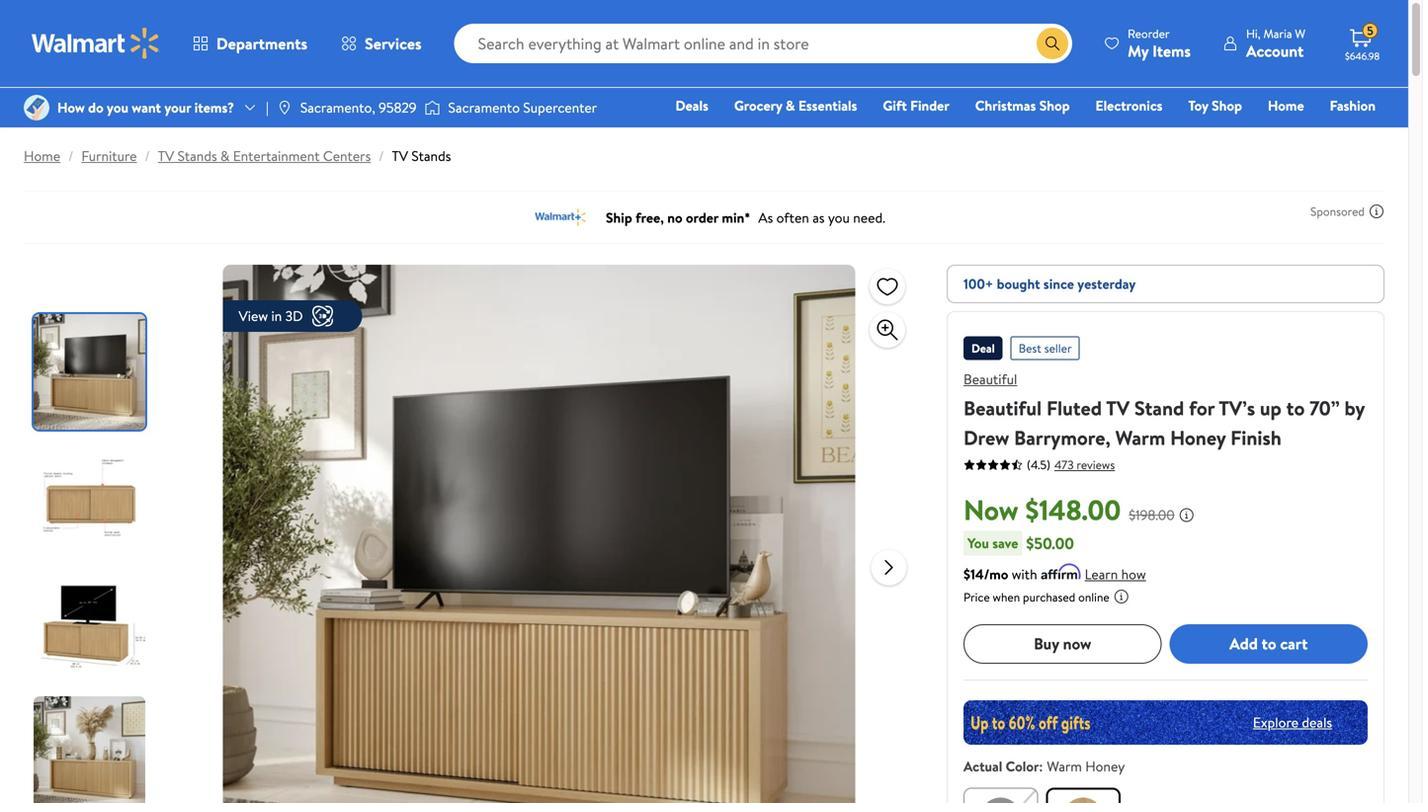 Task type: describe. For each thing, give the bounding box(es) containing it.
1 vertical spatial honey
[[1086, 757, 1125, 776]]

beautiful fluted tv stand for tv's up to 70" by drew barrymore, warm honey finish - image 1 of 12 image
[[34, 314, 149, 430]]

buy now
[[1034, 633, 1092, 655]]

473
[[1055, 457, 1074, 474]]

yesterday
[[1078, 274, 1136, 294]]

gift cards link
[[1052, 123, 1132, 144]]

walmart image
[[32, 28, 160, 59]]

100+ bought since yesterday
[[964, 274, 1136, 294]]

how do you want your items?
[[57, 98, 234, 117]]

grocery & essentials
[[735, 96, 858, 115]]

5
[[1368, 22, 1374, 39]]

walmart+ link
[[1308, 123, 1385, 144]]

electronics link
[[1087, 95, 1172, 116]]

zoom image modal image
[[876, 318, 900, 342]]

toy shop link
[[1180, 95, 1252, 116]]

beautiful link
[[964, 370, 1018, 389]]

up
[[1261, 394, 1282, 422]]

reorder
[[1128, 25, 1170, 42]]

95829
[[379, 98, 417, 117]]

my
[[1128, 40, 1149, 62]]

grocery
[[735, 96, 783, 115]]

learn
[[1085, 565, 1118, 584]]

one
[[1225, 124, 1254, 143]]

:
[[1040, 757, 1043, 776]]

honey inside beautiful beautiful fluted tv stand for tv's up to 70" by drew barrymore, warm honey finish
[[1171, 424, 1226, 452]]

70"
[[1310, 394, 1340, 422]]

beautiful fluted tv stand for tv's up to 70" by drew barrymore, warm honey finish - image 3 of 12 image
[[34, 569, 149, 685]]

gift finder link
[[874, 95, 959, 116]]

$198.00
[[1129, 506, 1175, 525]]

departments
[[217, 33, 308, 54]]

want
[[132, 98, 161, 117]]

1 / from the left
[[68, 146, 74, 166]]

fashion
[[1330, 96, 1376, 115]]

one debit link
[[1216, 123, 1300, 144]]

deals
[[1302, 713, 1333, 733]]

explore deals
[[1254, 713, 1333, 733]]

tv stands & entertainment centers link
[[158, 146, 371, 166]]

1 vertical spatial home link
[[24, 146, 60, 166]]

add to cart button
[[1170, 625, 1368, 664]]

shop for christmas shop
[[1040, 96, 1070, 115]]

$646.98
[[1346, 49, 1380, 63]]

sacramento
[[448, 98, 520, 117]]

gift finder
[[883, 96, 950, 115]]

up to sixty percent off deals. shop now. image
[[964, 701, 1368, 745]]

electronics
[[1096, 96, 1163, 115]]

actual color : warm honey
[[964, 757, 1125, 776]]

your
[[164, 98, 191, 117]]

by
[[1345, 394, 1365, 422]]

supercenter
[[523, 98, 597, 117]]

entertainment
[[233, 146, 320, 166]]

price when purchased online
[[964, 589, 1110, 606]]

items?
[[194, 98, 234, 117]]

christmas
[[976, 96, 1037, 115]]

bought
[[997, 274, 1041, 294]]

learn how button
[[1085, 564, 1147, 585]]

tv stands link
[[392, 146, 451, 166]]

purchased
[[1023, 589, 1076, 606]]

view
[[239, 306, 268, 326]]

deal
[[972, 340, 995, 357]]

warm inside beautiful beautiful fluted tv stand for tv's up to 70" by drew barrymore, warm honey finish
[[1116, 424, 1166, 452]]

since
[[1044, 274, 1075, 294]]

$50.00
[[1027, 533, 1075, 554]]

0 horizontal spatial &
[[221, 146, 230, 166]]

now
[[1063, 633, 1092, 655]]

color
[[1006, 757, 1040, 776]]

beautiful fluted tv stand for tv's up to 70" by drew barrymore, warm honey finish - image 2 of 12 image
[[34, 442, 149, 558]]

registry
[[1149, 124, 1199, 143]]

473 reviews link
[[1051, 457, 1115, 474]]

Walmart Site-Wide search field
[[454, 24, 1073, 63]]

items
[[1153, 40, 1191, 62]]

buy now button
[[964, 625, 1162, 664]]

sponsored
[[1311, 203, 1365, 220]]

reviews
[[1077, 457, 1115, 474]]

online
[[1079, 589, 1110, 606]]

seller
[[1045, 340, 1072, 357]]

ad disclaimer and feedback image
[[1369, 204, 1385, 219]]

beautiful beautiful fluted tv stand for tv's up to 70" by drew barrymore, warm honey finish
[[964, 370, 1365, 452]]

search icon image
[[1045, 36, 1061, 51]]

1 stands from the left
[[178, 146, 217, 166]]

account
[[1247, 40, 1304, 62]]

price
[[964, 589, 990, 606]]

 image for sacramento, 95829
[[277, 100, 292, 116]]

you
[[968, 534, 990, 553]]

learn how
[[1085, 565, 1147, 584]]

$14/mo with
[[964, 565, 1038, 584]]

best seller
[[1019, 340, 1072, 357]]

drew
[[964, 424, 1010, 452]]

cart
[[1281, 633, 1308, 655]]



Task type: vqa. For each thing, say whether or not it's contained in the screenshot.
the leftmost space
no



Task type: locate. For each thing, give the bounding box(es) containing it.
view in 3d
[[239, 306, 303, 326]]

buy
[[1034, 633, 1060, 655]]

fashion gift cards
[[1060, 96, 1376, 143]]

stands down "95829"
[[412, 146, 451, 166]]

1 shop from the left
[[1040, 96, 1070, 115]]

1 horizontal spatial to
[[1287, 394, 1305, 422]]

& down items?
[[221, 146, 230, 166]]

1 vertical spatial home
[[24, 146, 60, 166]]

 image right "95829"
[[425, 98, 440, 118]]

2 horizontal spatial /
[[379, 146, 384, 166]]

0 horizontal spatial /
[[68, 146, 74, 166]]

to right up
[[1287, 394, 1305, 422]]

christmas shop
[[976, 96, 1070, 115]]

stand
[[1135, 394, 1185, 422]]

to inside beautiful beautiful fluted tv stand for tv's up to 70" by drew barrymore, warm honey finish
[[1287, 394, 1305, 422]]

1 horizontal spatial &
[[786, 96, 795, 115]]

0 vertical spatial to
[[1287, 394, 1305, 422]]

/
[[68, 146, 74, 166], [145, 146, 150, 166], [379, 146, 384, 166]]

you
[[107, 98, 128, 117]]

1 horizontal spatial warm
[[1116, 424, 1166, 452]]

gift left finder
[[883, 96, 907, 115]]

1 vertical spatial to
[[1262, 633, 1277, 655]]

0 horizontal spatial home link
[[24, 146, 60, 166]]

shop for toy shop
[[1212, 96, 1243, 115]]

home for home / furniture / tv stands & entertainment centers / tv stands
[[24, 146, 60, 166]]

0 horizontal spatial stands
[[178, 146, 217, 166]]

home down 'how'
[[24, 146, 60, 166]]

warm
[[1116, 424, 1166, 452], [1047, 757, 1083, 776]]

hi, maria w account
[[1247, 25, 1306, 62]]

1 vertical spatial gift
[[1060, 124, 1085, 143]]

registry link
[[1140, 123, 1208, 144]]

sacramento supercenter
[[448, 98, 597, 117]]

0 horizontal spatial honey
[[1086, 757, 1125, 776]]

furniture link
[[81, 146, 137, 166]]

beautiful fluted tv stand for tv's up to 70" by drew barrymore, warm honey finish - image 4 of 12 image
[[34, 697, 149, 804]]

1 horizontal spatial /
[[145, 146, 150, 166]]

how
[[1122, 565, 1147, 584]]

actual color list
[[960, 784, 1372, 804]]

beautiful fluted tv stand for tv's up to 70" by drew barrymore, warm honey finish image
[[223, 265, 856, 804]]

1 horizontal spatial shop
[[1212, 96, 1243, 115]]

toy
[[1189, 96, 1209, 115]]

sacramento, 95829
[[300, 98, 417, 117]]

1 horizontal spatial gift
[[1060, 124, 1085, 143]]

cards
[[1088, 124, 1123, 143]]

1 horizontal spatial  image
[[425, 98, 440, 118]]

now
[[964, 491, 1019, 529]]

home inside home link
[[1268, 96, 1305, 115]]

explore
[[1254, 713, 1299, 733]]

tv's
[[1219, 394, 1256, 422]]

now $148.00
[[964, 491, 1121, 529]]

1 horizontal spatial stands
[[412, 146, 451, 166]]

how
[[57, 98, 85, 117]]

0 vertical spatial home link
[[1260, 95, 1314, 116]]

0 horizontal spatial shop
[[1040, 96, 1070, 115]]

save
[[993, 534, 1019, 553]]

christmas shop link
[[967, 95, 1079, 116]]

/ right furniture 'link'
[[145, 146, 150, 166]]

0 vertical spatial home
[[1268, 96, 1305, 115]]

hi,
[[1247, 25, 1261, 42]]

1 vertical spatial warm
[[1047, 757, 1083, 776]]

Search search field
[[454, 24, 1073, 63]]

reorder my items
[[1128, 25, 1191, 62]]

deals
[[676, 96, 709, 115]]

 image right |
[[277, 100, 292, 116]]

fashion link
[[1322, 95, 1385, 116]]

0 horizontal spatial home
[[24, 146, 60, 166]]

2 / from the left
[[145, 146, 150, 166]]

home link up debit
[[1260, 95, 1314, 116]]

stands down items?
[[178, 146, 217, 166]]

essentials
[[799, 96, 858, 115]]

 image
[[24, 95, 49, 121]]

tv down your in the top left of the page
[[158, 146, 174, 166]]

maria
[[1264, 25, 1293, 42]]

tv left the stand
[[1107, 394, 1130, 422]]

debit
[[1258, 124, 1292, 143]]

centers
[[323, 146, 371, 166]]

 image for sacramento supercenter
[[425, 98, 440, 118]]

3 / from the left
[[379, 146, 384, 166]]

add to cart
[[1230, 633, 1308, 655]]

departments button
[[176, 20, 324, 67]]

beautiful down deal
[[964, 370, 1018, 389]]

in
[[271, 306, 282, 326]]

home link
[[1260, 95, 1314, 116], [24, 146, 60, 166]]

view in 3d button
[[223, 301, 362, 332]]

shop right toy
[[1212, 96, 1243, 115]]

gift
[[883, 96, 907, 115], [1060, 124, 1085, 143]]

you save $50.00
[[968, 533, 1075, 554]]

affirm image
[[1042, 564, 1081, 580]]

learn more about strikethrough prices image
[[1179, 507, 1195, 523]]

1 horizontal spatial honey
[[1171, 424, 1226, 452]]

stands
[[178, 146, 217, 166], [412, 146, 451, 166]]

1 horizontal spatial tv
[[392, 146, 408, 166]]

warm right the :
[[1047, 757, 1083, 776]]

home for home
[[1268, 96, 1305, 115]]

/ left furniture 'link'
[[68, 146, 74, 166]]

w
[[1296, 25, 1306, 42]]

2 shop from the left
[[1212, 96, 1243, 115]]

shop
[[1040, 96, 1070, 115], [1212, 96, 1243, 115]]

beautiful
[[964, 370, 1018, 389], [964, 394, 1042, 422]]

& right grocery on the right top of page
[[786, 96, 795, 115]]

home link down 'how'
[[24, 146, 60, 166]]

0 horizontal spatial  image
[[277, 100, 292, 116]]

toy shop
[[1189, 96, 1243, 115]]

0 horizontal spatial tv
[[158, 146, 174, 166]]

warm down the stand
[[1116, 424, 1166, 452]]

legal information image
[[1114, 589, 1130, 605]]

1 beautiful from the top
[[964, 370, 1018, 389]]

to inside button
[[1262, 633, 1277, 655]]

|
[[266, 98, 269, 117]]

tv
[[158, 146, 174, 166], [392, 146, 408, 166], [1107, 394, 1130, 422]]

honey down for
[[1171, 424, 1226, 452]]

0 horizontal spatial warm
[[1047, 757, 1083, 776]]

barrymore,
[[1015, 424, 1111, 452]]

to
[[1287, 394, 1305, 422], [1262, 633, 1277, 655]]

0 vertical spatial warm
[[1116, 424, 1166, 452]]

&
[[786, 96, 795, 115], [221, 146, 230, 166]]

100+
[[964, 274, 994, 294]]

0 vertical spatial gift
[[883, 96, 907, 115]]

services
[[365, 33, 422, 54]]

0 horizontal spatial gift
[[883, 96, 907, 115]]

0 vertical spatial beautiful
[[964, 370, 1018, 389]]

tv down "95829"
[[392, 146, 408, 166]]

next media item image
[[877, 556, 901, 580]]

gift left cards
[[1060, 124, 1085, 143]]

1 vertical spatial beautiful
[[964, 394, 1042, 422]]

beautiful down beautiful link
[[964, 394, 1042, 422]]

0 horizontal spatial to
[[1262, 633, 1277, 655]]

0 vertical spatial honey
[[1171, 424, 1226, 452]]

1 horizontal spatial home link
[[1260, 95, 1314, 116]]

$14/mo
[[964, 565, 1009, 584]]

tv inside beautiful beautiful fluted tv stand for tv's up to 70" by drew barrymore, warm honey finish
[[1107, 394, 1130, 422]]

gift inside fashion gift cards
[[1060, 124, 1085, 143]]

(4.5) 473 reviews
[[1027, 457, 1115, 474]]

2 stands from the left
[[412, 146, 451, 166]]

shop up gift cards link
[[1040, 96, 1070, 115]]

1 horizontal spatial home
[[1268, 96, 1305, 115]]

1 vertical spatial &
[[221, 146, 230, 166]]

services button
[[324, 20, 439, 67]]

2 horizontal spatial tv
[[1107, 394, 1130, 422]]

finder
[[911, 96, 950, 115]]

honey right the :
[[1086, 757, 1125, 776]]

3d
[[285, 306, 303, 326]]

2 beautiful from the top
[[964, 394, 1042, 422]]

home / furniture / tv stands & entertainment centers / tv stands
[[24, 146, 451, 166]]

add to favorites list, beautiful fluted tv stand for tv's up to 70" by drew barrymore, warm honey finish image
[[876, 274, 900, 299]]

furniture
[[81, 146, 137, 166]]

grocery & essentials link
[[726, 95, 866, 116]]

with
[[1012, 565, 1038, 584]]

home up debit
[[1268, 96, 1305, 115]]

0 vertical spatial &
[[786, 96, 795, 115]]

to left cart
[[1262, 633, 1277, 655]]

deals link
[[667, 95, 718, 116]]

 image
[[425, 98, 440, 118], [277, 100, 292, 116]]

for
[[1190, 394, 1215, 422]]

/ right centers
[[379, 146, 384, 166]]

home
[[1268, 96, 1305, 115], [24, 146, 60, 166]]



